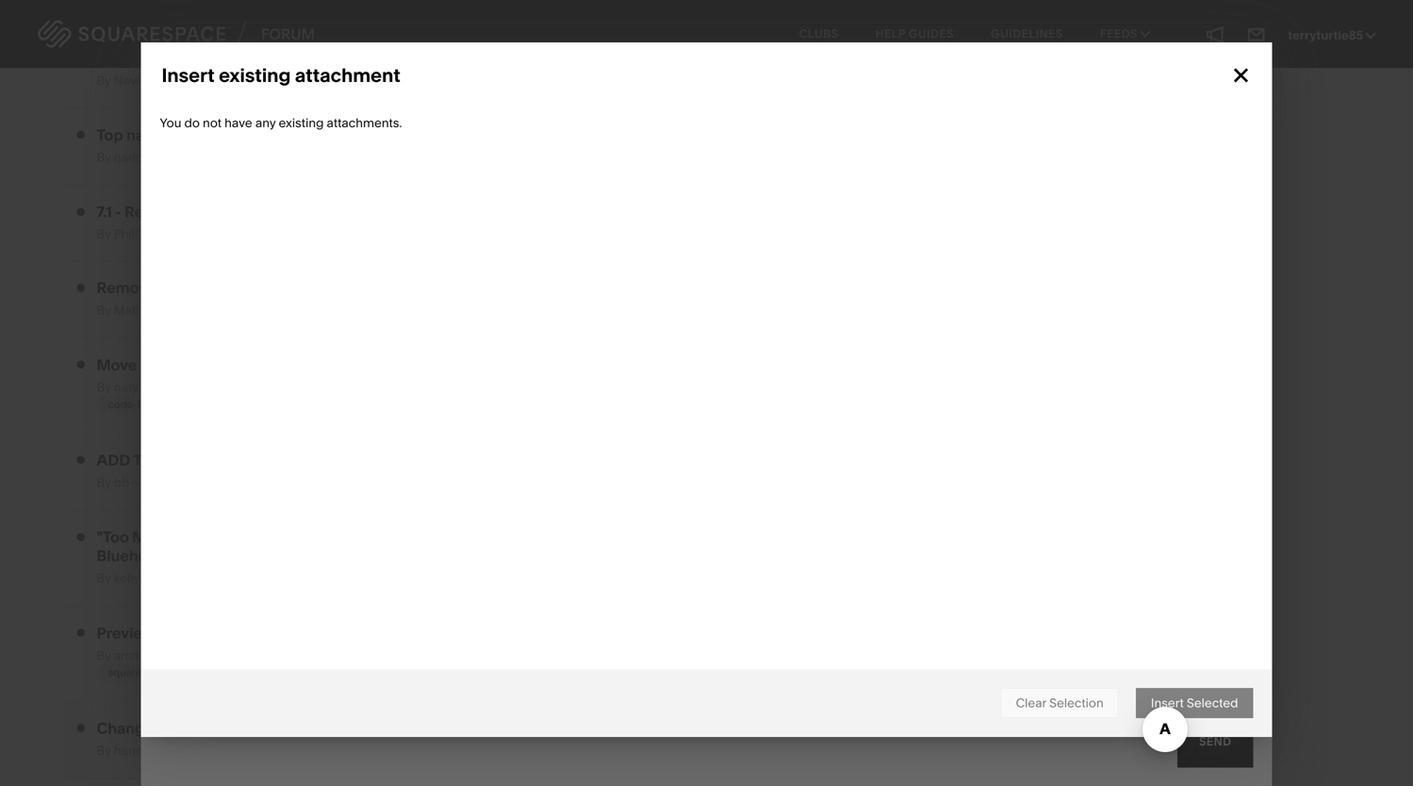 Task type: locate. For each thing, give the bounding box(es) containing it.
any
[[255, 115, 276, 131]]

2 vertical spatial 7.1
[[285, 667, 295, 679]]

pm
[[300, 744, 319, 759]]

7.1
[[97, 203, 112, 221], [249, 624, 264, 643], [285, 667, 295, 679]]

0 vertical spatial go to first unread post image
[[77, 130, 85, 140]]

2 by from the top
[[97, 150, 111, 165]]

ago
[[210, 73, 232, 88], [773, 654, 796, 669], [774, 740, 797, 755]]

to right "add
[[251, 356, 266, 374]]

change one instance of button hover color
[[97, 720, 406, 738]]

0 horizontal spatial to
[[251, 356, 266, 374]]

1 horizontal spatial to
[[360, 356, 375, 374]]

1 views from the top
[[626, 656, 659, 671]]

2 go to first unread post image from the top
[[77, 628, 85, 638]]

0 vertical spatial ago
[[210, 73, 232, 88]]

0 vertical spatial in
[[235, 73, 246, 88]]

by down change
[[97, 744, 111, 759]]

bb-vc link
[[114, 475, 148, 490]]

ago right "8"
[[774, 740, 797, 755]]

help
[[876, 27, 906, 41]]

attachment
[[295, 64, 401, 87]]

by inside remove white line/space under footer by mathias654321
[[97, 303, 111, 318]]

1 vertical spatial views
[[626, 742, 659, 757]]

list box
[[171, 160, 451, 181]]

3 go to first unread post image from the top
[[77, 360, 85, 370]]

mathias654321 link
[[114, 303, 200, 318]]

second
[[166, 451, 231, 470]]

site
[[202, 624, 229, 643]]

2 vertical spatial harlowbogie
[[114, 744, 187, 759]]

views right 17
[[626, 656, 659, 671]]

page link
[[356, 70, 404, 89]]

8 hours ago link
[[728, 740, 797, 755]]

option
[[171, 160, 451, 181]]

mobile
[[392, 49, 442, 67]]

squarespace-7.0
[[108, 667, 188, 679]]

harlowbogie link down the navigation
[[114, 150, 187, 165]]

0 horizontal spatial hover
[[207, 126, 248, 144]]

harlowbogie down the navigation
[[114, 150, 187, 165]]

group
[[175, 355, 589, 393]]

views down the replies
[[626, 742, 659, 757]]

philcorleyphoto
[[114, 227, 207, 242]]

move booqable "add to cart" button to a different location by naty , code-injection
[[97, 356, 515, 411]]

0 horizontal spatial 7.1
[[97, 203, 112, 221]]

hours right "8"
[[739, 740, 772, 755]]

0 vertical spatial under
[[346, 49, 388, 67]]

by left naty
[[97, 380, 111, 395]]

previewed
[[97, 624, 174, 643]]

button down color
[[397, 744, 429, 756]]

top navigation hover styling link
[[97, 126, 300, 144]]

0 vertical spatial hover
[[207, 126, 248, 144]]

7 hours ago
[[728, 654, 796, 669]]

, left 1
[[167, 73, 170, 88]]

1 horizontal spatial under
[[346, 49, 388, 67]]

by left the bb-
[[97, 475, 111, 490]]

page
[[224, 49, 261, 67], [368, 73, 393, 86]]

1 horizontal spatial squarespace-
[[217, 667, 285, 679]]

help guides
[[876, 27, 954, 41]]

5 go to first unread post image from the top
[[77, 533, 85, 542]]

previewed my site in 7.1 and it looks really wonky.
[[97, 624, 448, 643]]

bell image
[[1205, 24, 1226, 44]]

by inside the 7.1 - reducing spacing between sections by philcorleyphoto
[[97, 227, 111, 242]]

go to first unread post image left top
[[77, 130, 85, 140]]

1 vertical spatial harlowbogie
[[728, 723, 801, 738]]

None field
[[160, 148, 490, 213]]

my
[[177, 624, 199, 643]]

of
[[254, 720, 268, 738]]

page up by navdeep , 1 hour ago in pages & content
[[224, 49, 261, 67]]

1 horizontal spatial page
[[368, 73, 393, 86]]

by inside "top navigation hover styling by harlowbogie"
[[97, 150, 111, 165]]

1 vertical spatial insert
[[1151, 696, 1184, 711]]

injection
[[137, 398, 180, 411]]

2
[[609, 724, 616, 739]]

not
[[203, 115, 222, 131]]

many
[[132, 528, 172, 547]]

go to first unread post image left change
[[77, 724, 85, 733]]

2 views from the top
[[626, 742, 659, 757]]

harlowbogie down one
[[114, 744, 187, 759]]

harlowbogie link down one
[[114, 744, 187, 759]]

hours inside harlowbogie 8 hours ago
[[739, 740, 772, 755]]

in right site
[[232, 624, 246, 643]]

spacing
[[198, 203, 257, 221]]

page down mobile in the left top of the page
[[368, 73, 393, 86]]

0 vertical spatial insert
[[162, 64, 215, 87]]

button right cart"
[[308, 356, 357, 374]]

on
[[148, 49, 166, 67]]

6 go to first unread post image from the top
[[77, 724, 85, 733]]

hover up blocks link on the bottom left of the page
[[324, 720, 365, 738]]

0 vertical spatial harlowbogie
[[114, 150, 187, 165]]

vc
[[134, 475, 148, 490]]

by left navdeep at the top left of the page
[[97, 73, 111, 88]]

squarespace-
[[108, 667, 175, 679], [217, 667, 285, 679]]

go to first unread post image left move on the left of the page
[[77, 360, 85, 370]]

go to first unread post image
[[77, 207, 85, 217], [77, 283, 85, 293], [77, 360, 85, 370], [77, 456, 85, 465], [77, 533, 85, 542], [77, 724, 85, 733]]

insert selected
[[1151, 696, 1239, 711]]

squarespace- down previewed my site in 7.1 and it looks really wonky. in the bottom of the page
[[217, 667, 285, 679]]

0 vertical spatial page
[[224, 49, 261, 67]]

"add
[[214, 356, 248, 374]]

7.1 left and
[[249, 624, 264, 643]]

2 horizontal spatial ,
[[187, 744, 190, 759]]

feeds
[[1100, 27, 1141, 41]]

harlowbogie link up the 8 hours ago link
[[728, 723, 801, 738]]

"too many redirects" error with domain transfer from bluehost by kellyetz
[[97, 528, 488, 586]]

line/space
[[203, 279, 279, 297]]

by down top
[[97, 150, 111, 165]]

announcement
[[234, 451, 367, 470]]

with
[[294, 528, 328, 547]]

squarespace-7.1 link
[[206, 664, 306, 683]]

0 vertical spatial views
[[626, 656, 659, 671]]

clear selection
[[1016, 696, 1104, 711]]

solved image
[[989, 733, 1004, 748]]

1 horizontal spatial ,
[[167, 73, 170, 88]]

add the second announcement bar by bb-vc
[[97, 451, 402, 490]]

under left footer
[[283, 279, 326, 297]]

hours right 7
[[737, 654, 770, 669]]

help guides link
[[859, 9, 971, 58]]

go to first unread post image for previewed my site in 7.1 and it looks really wonky.
[[77, 628, 85, 638]]

, left yesterday
[[187, 744, 190, 759]]

hover inside "top navigation hover styling by harlowbogie"
[[207, 126, 248, 144]]

go to first unread post image
[[77, 130, 85, 140], [77, 628, 85, 638]]

clear selection link
[[1001, 688, 1119, 719]]

7.1 down and
[[285, 667, 295, 679]]

sections
[[328, 203, 390, 221]]

button
[[97, 49, 144, 67], [308, 356, 357, 374], [271, 720, 320, 738], [397, 744, 429, 756]]

ago right 7
[[773, 654, 796, 669]]

kellyetz link
[[114, 571, 157, 586]]

7 by from the top
[[97, 571, 111, 586]]

go to first unread post image left "too
[[77, 533, 85, 542]]

in left 'pages'
[[235, 73, 246, 88]]

naty link
[[114, 380, 138, 395]]

to
[[251, 356, 266, 374], [360, 356, 375, 374]]

None text field
[[160, 256, 1254, 306]]

you do not have any existing attachments.
[[160, 115, 402, 131]]

in
[[235, 73, 246, 88], [232, 624, 246, 643], [322, 744, 332, 759]]

1 vertical spatial hours
[[739, 740, 772, 755]]

2 vertical spatial ,
[[187, 744, 190, 759]]

remove
[[97, 279, 156, 297]]

2 vertical spatial ago
[[774, 740, 797, 755]]

harlowbogie image
[[681, 722, 719, 759]]

2 vertical spatial harlowbogie link
[[114, 744, 187, 759]]

, up code-injection link at the left of the page
[[138, 380, 141, 395]]

to left a on the top left
[[360, 356, 375, 374]]

5 by from the top
[[97, 380, 111, 395]]

1 vertical spatial go to first unread post image
[[77, 628, 85, 638]]

replies
[[619, 724, 659, 739]]

0 horizontal spatial squarespace-
[[108, 667, 175, 679]]

0 horizontal spatial ,
[[138, 380, 141, 395]]

do
[[184, 115, 200, 131]]

&
[[287, 73, 295, 88]]

2 horizontal spatial 7.1
[[285, 667, 295, 679]]

0 vertical spatial harlowbogie link
[[114, 150, 187, 165]]

naty
[[114, 380, 138, 395]]

insert for insert selected
[[1151, 696, 1184, 711]]

17
[[612, 656, 623, 671]]

1 vertical spatial hover
[[324, 720, 365, 738]]

2 replies 22 views
[[609, 724, 659, 757]]

by down previewed
[[97, 648, 111, 663]]

"too many redirects" error with domain transfer from bluehost link
[[97, 528, 488, 566]]

-
[[115, 203, 121, 221]]

2 go to first unread post image from the top
[[77, 283, 85, 293]]

white
[[159, 279, 200, 297]]

4 go to first unread post image from the top
[[77, 456, 85, 465]]

under inside remove white line/space under footer by mathias654321
[[283, 279, 326, 297]]

03:58
[[266, 744, 297, 759]]

0 horizontal spatial under
[[283, 279, 326, 297]]

button up pm
[[271, 720, 320, 738]]

3 by from the top
[[97, 227, 111, 242]]

squarespace- down 'by amandaclairef'
[[108, 667, 175, 679]]

go to first unread post image left -
[[77, 207, 85, 217]]

code-
[[108, 398, 137, 411]]

clubs link
[[782, 9, 856, 58]]

go to first unread post image for move
[[77, 360, 85, 370]]

insert
[[162, 64, 215, 87], [1151, 696, 1184, 711]]

go to first unread post image left remove at left
[[77, 283, 85, 293]]

tray
[[445, 49, 473, 67]]

in right pm
[[322, 744, 332, 759]]

7.1 left -
[[97, 203, 112, 221]]

1 vertical spatial ,
[[138, 380, 141, 395]]

0 vertical spatial ,
[[167, 73, 170, 88]]

squarespace-7.0 link
[[97, 664, 199, 683]]

reducing
[[125, 203, 194, 221]]

hover right do
[[207, 126, 248, 144]]

1 squarespace- from the left
[[108, 667, 175, 679]]

0 vertical spatial 7.1
[[97, 203, 112, 221]]

1 horizontal spatial 7.1
[[249, 624, 264, 643]]

by left "kellyetz" link
[[97, 571, 111, 586]]

6 by from the top
[[97, 475, 111, 490]]

1 vertical spatial 7.1
[[249, 624, 264, 643]]

under up page link
[[346, 49, 388, 67]]

0 horizontal spatial insert
[[162, 64, 215, 87]]

1 go to first unread post image from the top
[[77, 207, 85, 217]]

1 vertical spatial ago
[[773, 654, 796, 669]]

0 horizontal spatial page
[[224, 49, 261, 67]]

1 go to first unread post image from the top
[[77, 130, 85, 140]]

2 squarespace- from the left
[[217, 667, 285, 679]]

1
[[173, 73, 177, 88]]

2 to from the left
[[360, 356, 375, 374]]

hidden
[[292, 49, 343, 67]]

ago right hour
[[210, 73, 232, 88]]

4 by from the top
[[97, 303, 111, 318]]

hover
[[207, 126, 248, 144], [324, 720, 365, 738]]

1 horizontal spatial insert
[[1151, 696, 1184, 711]]

22
[[609, 742, 623, 757]]

harlowbogie up the 8 hours ago link
[[728, 723, 801, 738]]

by down remove at left
[[97, 303, 111, 318]]

by left philcorleyphoto link
[[97, 227, 111, 242]]

go to first unread post image left add
[[77, 456, 85, 465]]

amandaclairef link
[[114, 648, 197, 663]]

kellyetz
[[114, 571, 157, 586]]

envelope image
[[1247, 24, 1268, 44]]

button inside move booqable "add to cart" button to a different location by naty , code-injection
[[308, 356, 357, 374]]

1 vertical spatial under
[[283, 279, 326, 297]]

go to first unread post image left previewed
[[77, 628, 85, 638]]



Task type: vqa. For each thing, say whether or not it's contained in the screenshot.
The 'Not'
yes



Task type: describe. For each thing, give the bounding box(es) containing it.
, for on
[[167, 73, 170, 88]]

× link
[[1221, 53, 1262, 95]]

squarespace- for 7.0
[[108, 667, 175, 679]]

harlowbogie inside "top navigation hover styling by harlowbogie"
[[114, 150, 187, 165]]

location
[[456, 356, 515, 374]]

header
[[170, 49, 221, 67]]

1 by from the top
[[97, 73, 111, 88]]

8 by from the top
[[97, 648, 111, 663]]

, for one
[[187, 744, 190, 759]]

go to first unread post image for add
[[77, 456, 85, 465]]

, inside move booqable "add to cart" button to a different location by naty , code-injection
[[138, 380, 141, 395]]

selected
[[1187, 696, 1239, 711]]

ago inside harlowbogie 8 hours ago
[[774, 740, 797, 755]]

go to first unread post image for "too
[[77, 533, 85, 542]]

send
[[1199, 735, 1232, 749]]

wonky.
[[397, 624, 448, 643]]

views inside 2 replies 22 views
[[626, 742, 659, 757]]

between
[[261, 203, 325, 221]]

ziggy image
[[681, 636, 719, 673]]

bb-
[[114, 475, 134, 490]]

selection
[[1050, 696, 1104, 711]]

9 by from the top
[[97, 744, 111, 759]]

button link
[[385, 741, 440, 760]]

it
[[299, 624, 308, 643]]

1 vertical spatial in
[[232, 624, 246, 643]]

the
[[133, 451, 163, 470]]

1 horizontal spatial hover
[[324, 720, 365, 738]]

button up navdeep at the top left of the page
[[97, 49, 144, 67]]

button on header page get hidden under mobile tray
[[97, 49, 473, 67]]

insert existing attachment
[[162, 64, 401, 87]]

add the second announcement bar link
[[97, 451, 402, 470]]

1 vertical spatial existing
[[279, 115, 324, 131]]

×
[[1232, 56, 1251, 95]]

by inside add the second announcement bar by bb-vc
[[97, 475, 111, 490]]

insert selected link
[[1136, 688, 1254, 719]]

0 vertical spatial hours
[[737, 654, 770, 669]]

7.1 - reducing spacing between sections by philcorleyphoto
[[97, 203, 390, 242]]

mathias654321
[[114, 303, 200, 318]]

change
[[97, 720, 154, 738]]

at
[[252, 744, 263, 759]]

blocks link
[[335, 744, 374, 759]]

pages & content link
[[248, 73, 345, 88]]

cart"
[[269, 356, 305, 374]]

go to first unread post image for 7.1
[[77, 207, 85, 217]]

to
[[160, 125, 175, 141]]

one
[[157, 720, 185, 738]]

yesterday
[[192, 744, 249, 759]]

1 vertical spatial page
[[368, 73, 393, 86]]

1 vertical spatial harlowbogie link
[[728, 723, 801, 738]]

7.1 inside the 7.1 - reducing spacing between sections by philcorleyphoto
[[97, 203, 112, 221]]

color
[[368, 720, 406, 738]]

clubs
[[799, 27, 839, 41]]

7.0
[[175, 667, 188, 679]]

footer
[[329, 279, 373, 297]]

guidelines
[[991, 27, 1064, 41]]

caret down image
[[1141, 28, 1151, 39]]

by inside move booqable "add to cart" button to a different location by naty , code-injection
[[97, 380, 111, 395]]

error
[[255, 528, 291, 547]]

go to first unread post image for remove
[[77, 283, 85, 293]]

different
[[390, 356, 453, 374]]

squarespace forum image
[[38, 17, 316, 50]]

philcorleyphoto link
[[114, 227, 207, 242]]

looks
[[312, 624, 351, 643]]

change one instance of button hover color link
[[97, 720, 406, 738]]

terryturtle85
[[1288, 28, 1366, 43]]

move booqable "add to cart" button to a different location link
[[97, 356, 515, 374]]

redirects"
[[176, 528, 251, 547]]

7
[[728, 654, 735, 669]]

0 vertical spatial existing
[[219, 64, 291, 87]]

insert for insert existing attachment
[[162, 64, 215, 87]]

add
[[97, 451, 130, 470]]

remove white line/space under footer by mathias654321
[[97, 279, 373, 318]]

go to first unread post image for top navigation hover styling
[[77, 130, 85, 140]]

1 to from the left
[[251, 356, 266, 374]]

17 views
[[612, 656, 659, 671]]

by navdeep , 1 hour ago in pages & content
[[97, 73, 345, 88]]

attachments.
[[327, 115, 402, 131]]

send button
[[1178, 716, 1254, 768]]

guidelines link
[[974, 9, 1081, 58]]

caret down image
[[1366, 28, 1376, 42]]

content
[[298, 73, 345, 88]]

have
[[225, 115, 252, 131]]

bar
[[370, 451, 402, 470]]

clear
[[1016, 696, 1047, 711]]

instance
[[188, 720, 250, 738]]

2 vertical spatial in
[[322, 744, 332, 759]]

top
[[97, 126, 123, 144]]

from
[[453, 528, 488, 547]]

remove white line/space under footer link
[[97, 279, 373, 297]]

7.1 - reducing spacing between sections link
[[97, 203, 390, 221]]

get
[[265, 49, 289, 67]]

transfer
[[391, 528, 450, 547]]

squarespace- for 7.1
[[217, 667, 285, 679]]

hour
[[180, 73, 207, 88]]

you
[[160, 115, 181, 131]]

navigation
[[127, 126, 203, 144]]

squarespace-7.1
[[217, 667, 295, 679]]

by inside "too many redirects" error with domain transfer from bluehost by kellyetz
[[97, 571, 111, 586]]



